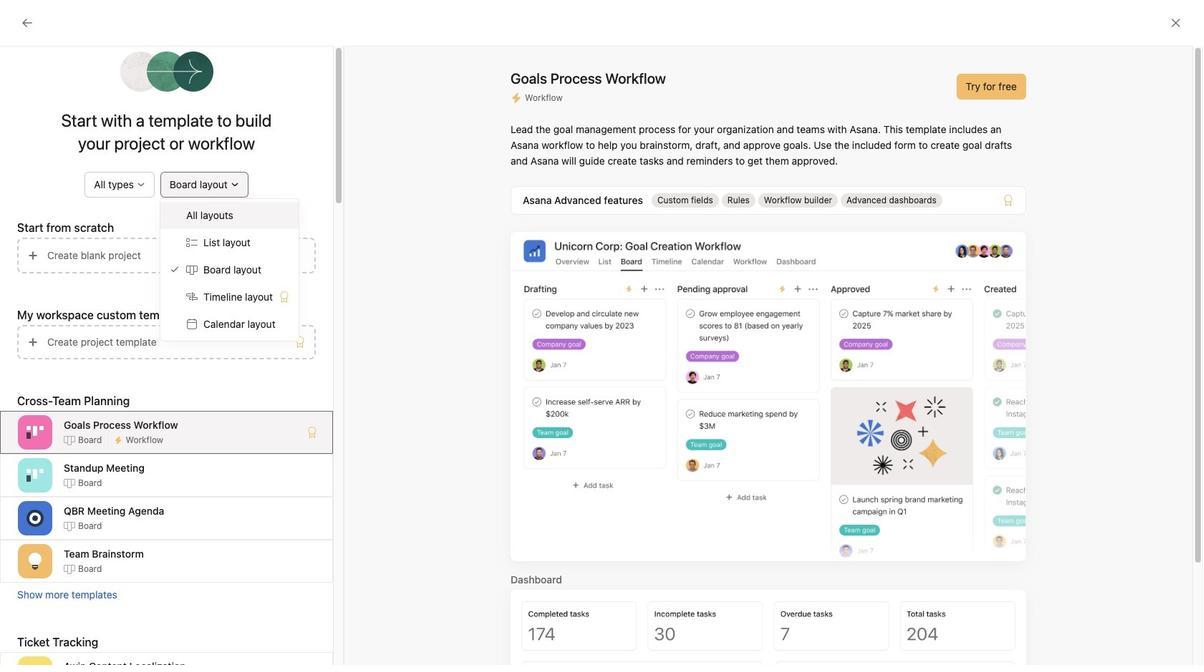 Task type: describe. For each thing, give the bounding box(es) containing it.
mark complete image for 2nd mark complete option from the bottom
[[268, 357, 285, 374]]

team brainstorm image
[[27, 553, 44, 570]]

1 mark complete checkbox from the top
[[268, 305, 285, 322]]

3 mark complete checkbox from the top
[[268, 357, 285, 374]]

line_and_symbols image
[[915, 313, 932, 330]]

board image
[[720, 364, 738, 382]]

qbr meeting agenda image
[[27, 510, 44, 527]]

go back image
[[21, 17, 33, 29]]

global element
[[0, 35, 172, 121]]

starred element
[[0, 228, 172, 302]]

add profile photo image
[[270, 214, 305, 248]]



Task type: vqa. For each thing, say whether or not it's contained in the screenshot.
Mark complete icon to the bottom
yes



Task type: locate. For each thing, give the bounding box(es) containing it.
3 mark complete image from the top
[[268, 357, 285, 374]]

2 vertical spatial mark complete image
[[268, 357, 285, 374]]

hide sidebar image
[[19, 11, 30, 23]]

board image
[[720, 313, 738, 330]]

Mark complete checkbox
[[268, 305, 285, 322], [268, 331, 285, 348], [268, 357, 285, 374], [268, 408, 285, 426]]

mark complete image for 2nd mark complete option from the top of the page
[[268, 331, 285, 348]]

2 mark complete image from the top
[[268, 331, 285, 348]]

mark complete image for fourth mark complete option from the bottom
[[268, 305, 285, 322]]

0 vertical spatial mark complete image
[[268, 305, 285, 322]]

2 mark complete checkbox from the top
[[268, 331, 285, 348]]

mark complete image
[[268, 408, 285, 426]]

rocket image
[[915, 261, 932, 278]]

1 mark complete image from the top
[[268, 305, 285, 322]]

insights element
[[0, 130, 172, 228]]

teams element
[[0, 400, 172, 451]]

radio item
[[160, 202, 299, 229]]

4 mark complete checkbox from the top
[[268, 408, 285, 426]]

list item
[[706, 248, 901, 292], [253, 301, 677, 327], [253, 327, 677, 352], [253, 352, 677, 378], [253, 378, 677, 404], [253, 404, 677, 430]]

1 vertical spatial mark complete image
[[268, 331, 285, 348]]

mark complete image
[[268, 305, 285, 322], [268, 331, 285, 348], [268, 357, 285, 374]]

projects element
[[0, 302, 172, 400]]

close image
[[1171, 17, 1182, 29]]

standup meeting image
[[27, 467, 44, 484]]

goals process workflow image
[[27, 424, 44, 441]]



